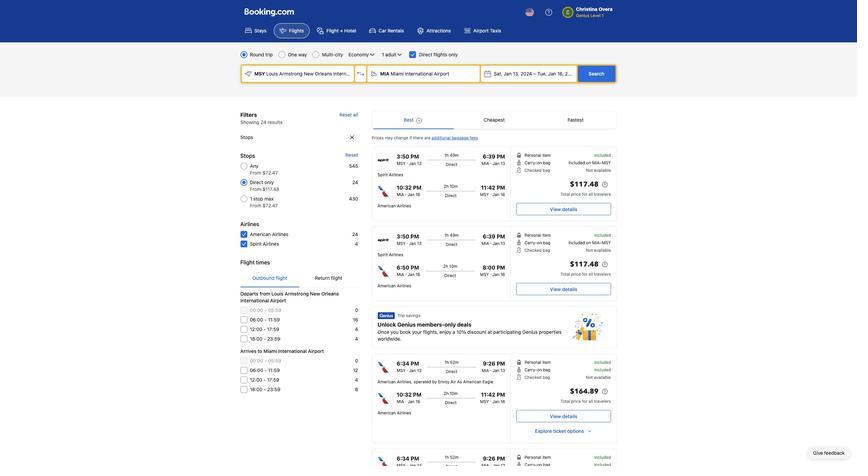 Task type: describe. For each thing, give the bounding box(es) containing it.
0 vertical spatial only
[[449, 52, 458, 57]]

6:39 for 8:00
[[483, 234, 495, 240]]

fees
[[470, 136, 478, 141]]

8:00
[[483, 265, 495, 271]]

baggage
[[452, 136, 469, 141]]

cheapest
[[484, 117, 505, 123]]

there
[[413, 136, 423, 141]]

2 view from the top
[[550, 287, 561, 292]]

2 personal from the top
[[525, 233, 541, 238]]

level
[[591, 13, 601, 18]]

6:39 pm mia . jan 13 for 11:42
[[482, 154, 505, 166]]

2 view details from the top
[[550, 287, 577, 292]]

3 available from the top
[[594, 375, 611, 381]]

give
[[813, 451, 823, 457]]

best image
[[416, 118, 422, 124]]

round
[[250, 52, 264, 57]]

$117.48 for 6:50 pm
[[570, 260, 599, 269]]

1 vertical spatial spirit
[[250, 241, 262, 247]]

return
[[315, 275, 330, 281]]

on for $164.89 "region"
[[537, 368, 542, 373]]

all for $164.89 "region"
[[589, 399, 593, 404]]

3 carry-on bag from the top
[[525, 368, 550, 373]]

3 view from the top
[[550, 414, 561, 420]]

0 vertical spatial 2h 10m
[[444, 184, 458, 189]]

2 1h 52m from the top
[[445, 455, 459, 461]]

11:42 pm msy . jan 16 for $164.89
[[480, 392, 505, 405]]

12:00 - 17:59 for to
[[250, 377, 279, 383]]

$117.48 region for 8:00 pm
[[516, 259, 611, 272]]

christina overa genius level 1
[[576, 6, 613, 18]]

stays link
[[239, 23, 272, 38]]

2 vertical spatial 2h 10m
[[444, 391, 458, 397]]

2 vertical spatial 24
[[352, 232, 358, 237]]

once
[[378, 330, 389, 335]]

search
[[589, 71, 605, 77]]

2 checked bag from the top
[[525, 248, 550, 253]]

0 for 16
[[355, 308, 358, 313]]

2 item from the top
[[543, 233, 551, 238]]

6:50
[[397, 265, 409, 271]]

city
[[335, 52, 343, 57]]

to
[[258, 349, 262, 355]]

sat, jan 13, 2024 – tue, jan 16, 2024 button
[[481, 66, 577, 82]]

properties
[[539, 330, 562, 335]]

12
[[353, 368, 358, 374]]

3 travelers from the top
[[594, 399, 611, 404]]

2 4 from the top
[[355, 327, 358, 333]]

18:00 for arrives to miami international airport
[[250, 387, 262, 393]]

international down city
[[333, 71, 361, 77]]

2 details from the top
[[562, 287, 577, 292]]

filters
[[240, 112, 257, 118]]

all for 8:00 pm's $117.48 region
[[589, 272, 593, 277]]

$164.89
[[570, 387, 599, 397]]

departs from louis armstrong new orleans international airport
[[240, 291, 339, 304]]

sat, jan 13, 2024 – tue, jan 16, 2024
[[494, 71, 577, 77]]

2 available from the top
[[594, 248, 611, 253]]

attractions link
[[411, 23, 457, 38]]

car rentals
[[379, 28, 404, 34]]

05:59 for miami
[[268, 358, 281, 364]]

included on mia–msy for 8:00 pm
[[569, 241, 611, 246]]

11:42 for $117.48
[[481, 185, 495, 191]]

flight for flight + hotel
[[326, 28, 339, 34]]

best button
[[372, 111, 454, 129]]

flight + hotel link
[[311, 23, 362, 38]]

1 vertical spatial miami
[[264, 349, 277, 355]]

showing
[[240, 119, 259, 125]]

0 vertical spatial armstrong
[[279, 71, 303, 77]]

3:50 pm msy . jan 13 for 6:50
[[397, 234, 422, 246]]

10:32 pm mia . jan 16 for $117.48
[[397, 185, 422, 197]]

mia–msy for 11:42 pm
[[592, 160, 611, 166]]

1 checked bag from the top
[[525, 168, 550, 173]]

1 view details button from the top
[[516, 203, 611, 216]]

13 inside the 9:26 pm mia . jan 13
[[501, 369, 505, 374]]

1 travelers from the top
[[594, 192, 611, 197]]

3 not from the top
[[586, 375, 593, 381]]

3 4 from the top
[[355, 336, 358, 342]]

explore
[[535, 429, 552, 435]]

pm inside 8:00 pm msy . jan 16
[[497, 265, 505, 271]]

2 not from the top
[[586, 248, 593, 253]]

pm inside the 9:26 pm mia . jan 13
[[497, 361, 505, 367]]

ticket
[[553, 429, 566, 435]]

taxis
[[490, 28, 501, 34]]

flights,
[[423, 330, 438, 335]]

prices may change if there are additional baggage fees
[[372, 136, 478, 141]]

1 horizontal spatial miami
[[391, 71, 404, 77]]

9:26 pm mia . jan 13
[[482, 361, 505, 374]]

1 horizontal spatial genius
[[522, 330, 538, 335]]

1 view from the top
[[550, 207, 561, 212]]

stays
[[254, 28, 267, 34]]

2 carry-on bag from the top
[[525, 241, 550, 246]]

6:39 pm mia . jan 13 for 8:00
[[482, 234, 505, 246]]

only inside unlock genius members-only deals once you book your flights, enjoy a 10% discount at participating genius properties worldwide.
[[445, 322, 456, 328]]

attractions
[[427, 28, 451, 34]]

00:00 - 05:59 for to
[[250, 358, 281, 364]]

showing 24 results
[[240, 119, 283, 125]]

are
[[424, 136, 431, 141]]

6:34 for 6:34 pm
[[397, 456, 409, 462]]

if
[[409, 136, 412, 141]]

participating
[[493, 330, 521, 335]]

2 checked from the top
[[525, 248, 542, 253]]

$164.89 region
[[516, 387, 611, 399]]

3 checked from the top
[[525, 375, 542, 381]]

flight for return flight
[[331, 275, 342, 281]]

13 inside 6:34 pm msy . jan 13
[[417, 369, 422, 374]]

$72.47 inside any from $72.47
[[263, 170, 278, 176]]

reset all button
[[339, 111, 358, 119]]

4 item from the top
[[543, 455, 551, 461]]

personal item for 8:00 pm's $117.48 region
[[525, 233, 551, 238]]

arrives
[[240, 349, 256, 355]]

. inside the 9:26 pm mia . jan 13
[[490, 367, 492, 372]]

from inside 1 stop max from $72.47
[[250, 203, 261, 209]]

1 4 from the top
[[355, 241, 358, 247]]

00:00 for arrives
[[250, 358, 263, 364]]

american airlines for $164.89 "region"
[[378, 411, 411, 416]]

8:00 pm msy . jan 16
[[480, 265, 505, 278]]

direct flights only
[[419, 52, 458, 57]]

tab list for 06:00 - 11:59
[[240, 270, 358, 288]]

6:34 pm
[[397, 456, 419, 462]]

flight for flight times
[[240, 260, 255, 266]]

–
[[534, 71, 536, 77]]

12:00 for departs
[[250, 327, 262, 333]]

6:34 pm msy . jan 13
[[397, 361, 422, 374]]

any
[[250, 163, 258, 169]]

06:00 for departs
[[250, 317, 263, 323]]

new inside departs from louis armstrong new orleans international airport
[[310, 291, 320, 297]]

airport taxis
[[473, 28, 501, 34]]

1 inside christina overa genius level 1
[[602, 13, 604, 18]]

49m for 11:42 pm
[[450, 153, 459, 158]]

1 vertical spatial 2h 10m
[[443, 264, 457, 269]]

direct only from $117.48
[[250, 180, 279, 192]]

trip
[[397, 313, 405, 319]]

1 vertical spatial genius
[[397, 322, 416, 328]]

any from $72.47
[[250, 163, 278, 176]]

way
[[298, 52, 307, 57]]

you
[[391, 330, 399, 335]]

genius inside christina overa genius level 1
[[576, 13, 590, 18]]

4 personal from the top
[[525, 455, 541, 461]]

flights
[[434, 52, 447, 57]]

3 item from the top
[[543, 360, 551, 365]]

3 personal from the top
[[525, 360, 541, 365]]

hotel
[[344, 28, 356, 34]]

1 not from the top
[[586, 168, 593, 173]]

1 stop max from $72.47
[[250, 196, 278, 209]]

all for $117.48 region corresponding to 11:42 pm
[[589, 192, 593, 197]]

1 carry-on bag from the top
[[525, 160, 550, 166]]

12:00 - 17:59 for from
[[250, 327, 279, 333]]

from
[[260, 291, 270, 297]]

give feedback
[[813, 451, 845, 457]]

3 view details from the top
[[550, 414, 577, 420]]

18:00 - 23:59 for from
[[250, 336, 280, 342]]

msy louis armstrong new orleans international airport
[[254, 71, 378, 77]]

trip
[[265, 52, 273, 57]]

airlines,
[[397, 380, 413, 385]]

$117.48 region for 11:42 pm
[[516, 179, 611, 192]]

from inside direct only from $117.48
[[250, 187, 261, 192]]

2 stops from the top
[[240, 153, 255, 159]]

1 total from the top
[[561, 192, 570, 197]]

0 vertical spatial orleans
[[315, 71, 332, 77]]

11:59 for louis
[[268, 317, 280, 323]]

1 personal from the top
[[525, 153, 541, 158]]

additional baggage fees link
[[432, 136, 478, 141]]

12:00 for arrives
[[250, 377, 262, 383]]

10:32 for $117.48
[[397, 185, 412, 191]]

0 vertical spatial 24
[[261, 119, 266, 125]]

spirit for 10:32
[[378, 172, 388, 178]]

2 not available from the top
[[586, 248, 611, 253]]

orleans inside departs from louis armstrong new orleans international airport
[[321, 291, 339, 297]]

8
[[355, 387, 358, 393]]

18:00 for departs from louis armstrong new orleans international airport
[[250, 336, 262, 342]]

3 view details button from the top
[[516, 411, 611, 423]]

1 checked from the top
[[525, 168, 542, 173]]

departs
[[240, 291, 258, 297]]

0 vertical spatial 2h
[[444, 184, 449, 189]]

one way
[[288, 52, 307, 57]]

arrives to miami international airport
[[240, 349, 324, 355]]

3 total from the top
[[561, 399, 570, 404]]

2 price from the top
[[571, 272, 581, 277]]

3 price from the top
[[571, 399, 581, 404]]

$72.47 inside 1 stop max from $72.47
[[263, 203, 278, 209]]

tue,
[[538, 71, 547, 77]]

9:26 for 9:26 pm mia . jan 13
[[483, 361, 495, 367]]

personal item for $117.48 region corresponding to 11:42 pm
[[525, 153, 551, 158]]

explore ticket options
[[535, 429, 584, 435]]

additional
[[432, 136, 451, 141]]

from inside any from $72.47
[[250, 170, 261, 176]]

air
[[451, 380, 456, 385]]

max
[[264, 196, 274, 202]]

members-
[[417, 322, 445, 328]]

unlock genius members-only deals once you book your flights, enjoy a 10% discount at participating genius properties worldwide.
[[378, 322, 562, 342]]

$117.48 for 10:32 pm
[[570, 180, 599, 189]]

1 stops from the top
[[240, 134, 253, 140]]

reset all
[[339, 112, 358, 118]]

multi-city
[[322, 52, 343, 57]]

results
[[268, 119, 283, 125]]

operated
[[414, 380, 431, 385]]

international down direct flights only
[[405, 71, 433, 77]]

flight for outbound flight
[[276, 275, 287, 281]]

explore ticket options button
[[516, 426, 611, 438]]

jan inside the 6:50 pm mia . jan 16
[[408, 272, 415, 278]]

spirit airlines for 6:50
[[378, 253, 403, 258]]

a
[[453, 330, 455, 335]]

all inside reset all button
[[353, 112, 358, 118]]

1 vertical spatial spirit airlines
[[250, 241, 279, 247]]

sat,
[[494, 71, 503, 77]]

. inside 6:34 pm msy . jan 13
[[407, 367, 408, 372]]

prices
[[372, 136, 384, 141]]

american airlines for $117.48 region corresponding to 11:42 pm
[[378, 204, 411, 209]]



Task type: vqa. For each thing, say whether or not it's contained in the screenshot.


Task type: locate. For each thing, give the bounding box(es) containing it.
reset button
[[346, 152, 358, 159]]

0 vertical spatial carry-on bag
[[525, 160, 550, 166]]

jan inside 6:34 pm msy . jan 13
[[409, 369, 416, 374]]

12:00 down to
[[250, 377, 262, 383]]

only right "flights"
[[449, 52, 458, 57]]

0 vertical spatial new
[[304, 71, 314, 77]]

3:50 for 6:50
[[397, 234, 409, 240]]

2 mia–msy from the top
[[592, 241, 611, 246]]

orleans down the 'multi-' on the left top
[[315, 71, 332, 77]]

2h 10m
[[444, 184, 458, 189], [443, 264, 457, 269], [444, 391, 458, 397]]

only down any from $72.47
[[265, 180, 274, 185]]

flight right outbound
[[276, 275, 287, 281]]

2024 left –
[[521, 71, 532, 77]]

6:34 for 6:34 pm msy . jan 13
[[397, 361, 409, 367]]

louis down trip
[[266, 71, 278, 77]]

1 vertical spatial 17:59
[[267, 377, 279, 383]]

2h
[[444, 184, 449, 189], [443, 264, 448, 269], [444, 391, 449, 397]]

00:00 down to
[[250, 358, 263, 364]]

total price for all travelers for $117.48 region corresponding to 11:42 pm
[[561, 192, 611, 197]]

flight times
[[240, 260, 270, 266]]

1 12:00 from the top
[[250, 327, 262, 333]]

1 left the stop
[[250, 196, 252, 202]]

0 vertical spatial $72.47
[[263, 170, 278, 176]]

1 inside 1 stop max from $72.47
[[250, 196, 252, 202]]

05:59 for louis
[[268, 308, 281, 313]]

mia
[[380, 71, 390, 77], [482, 161, 489, 166], [397, 192, 404, 197], [482, 241, 489, 246], [397, 272, 404, 278], [482, 369, 489, 374], [397, 400, 404, 405]]

0 horizontal spatial genius
[[397, 322, 416, 328]]

11:59 down from
[[268, 317, 280, 323]]

1 11:42 pm msy . jan 16 from the top
[[480, 185, 505, 197]]

0 vertical spatial price
[[571, 192, 581, 197]]

reset for reset all
[[339, 112, 352, 118]]

fastest
[[568, 117, 584, 123]]

1 vertical spatial mia–msy
[[592, 241, 611, 246]]

american airlines for 8:00 pm's $117.48 region
[[378, 284, 411, 289]]

orleans down 'return flight' button
[[321, 291, 339, 297]]

17:59 for miami
[[267, 377, 279, 383]]

1 horizontal spatial 1
[[382, 52, 384, 57]]

2 11:42 pm msy . jan 16 from the top
[[480, 392, 505, 405]]

american
[[378, 204, 396, 209], [250, 232, 271, 237], [378, 284, 396, 289], [378, 380, 396, 385], [463, 380, 481, 385], [378, 411, 396, 416]]

1 left adult
[[382, 52, 384, 57]]

0 vertical spatial view details button
[[516, 203, 611, 216]]

2 10:32 pm mia . jan 16 from the top
[[397, 392, 422, 405]]

genius down christina
[[576, 13, 590, 18]]

1 vertical spatial available
[[594, 248, 611, 253]]

personal item
[[525, 153, 551, 158], [525, 233, 551, 238], [525, 360, 551, 365], [525, 455, 551, 461]]

flights
[[289, 28, 304, 34]]

3 carry- from the top
[[525, 368, 537, 373]]

1 vertical spatial 12:00
[[250, 377, 262, 383]]

0 vertical spatial miami
[[391, 71, 404, 77]]

2 11:59 from the top
[[268, 368, 280, 374]]

1 9:26 from the top
[[483, 361, 495, 367]]

1 details from the top
[[562, 207, 577, 212]]

price
[[571, 192, 581, 197], [571, 272, 581, 277], [571, 399, 581, 404]]

total price for all travelers for 8:00 pm's $117.48 region
[[561, 272, 611, 277]]

pm inside the 6:50 pm mia . jan 16
[[411, 265, 419, 271]]

international inside departs from louis armstrong new orleans international airport
[[240, 298, 269, 304]]

2 11:42 from the top
[[481, 392, 495, 398]]

49m for 8:00 pm
[[450, 233, 459, 238]]

1 mia–msy from the top
[[592, 160, 611, 166]]

for for 8:00 pm's $117.48 region
[[582, 272, 588, 277]]

9:26 inside the 9:26 pm mia . jan 13
[[483, 361, 495, 367]]

6:50 pm mia . jan 16
[[397, 265, 420, 278]]

17:59 for louis
[[267, 327, 279, 333]]

search button
[[578, 66, 615, 82]]

10%
[[457, 330, 466, 335]]

for for $164.89 "region"
[[582, 399, 588, 404]]

2 vertical spatial not
[[586, 375, 593, 381]]

louis
[[266, 71, 278, 77], [272, 291, 284, 297]]

3:50 pm msy . jan 13 down if
[[397, 154, 422, 166]]

1 horizontal spatial tab list
[[372, 111, 616, 130]]

1 vertical spatial view details button
[[516, 283, 611, 296]]

1 vertical spatial 1h 49m
[[445, 233, 459, 238]]

06:00 - 11:59 for from
[[250, 317, 280, 323]]

1 23:59 from the top
[[267, 336, 280, 342]]

0 vertical spatial 17:59
[[267, 327, 279, 333]]

miami down 1 adult dropdown button
[[391, 71, 404, 77]]

1h 49m for 11:42 pm
[[445, 153, 459, 158]]

from down any
[[250, 170, 261, 176]]

2 total price for all travelers from the top
[[561, 272, 611, 277]]

13,
[[513, 71, 519, 77]]

11:59 down arrives to miami international airport
[[268, 368, 280, 374]]

0 vertical spatial 06:00
[[250, 317, 263, 323]]

2 17:59 from the top
[[267, 377, 279, 383]]

0 vertical spatial 05:59
[[268, 308, 281, 313]]

1 $72.47 from the top
[[263, 170, 278, 176]]

direct inside direct only from $117.48
[[250, 180, 263, 185]]

1 vertical spatial 24
[[352, 180, 358, 185]]

12:00 up to
[[250, 327, 262, 333]]

international right to
[[278, 349, 307, 355]]

1 vertical spatial stops
[[240, 153, 255, 159]]

23:59 for miami
[[267, 387, 280, 393]]

included on mia–msy
[[569, 160, 611, 166], [569, 241, 611, 246]]

rentals
[[388, 28, 404, 34]]

reset
[[339, 112, 352, 118], [346, 152, 358, 158]]

06:00 down to
[[250, 368, 263, 374]]

2 horizontal spatial 1
[[602, 13, 604, 18]]

4 personal item from the top
[[525, 455, 551, 461]]

$72.47 up direct only from $117.48
[[263, 170, 278, 176]]

2 12:00 - 17:59 from the top
[[250, 377, 279, 383]]

1 item from the top
[[543, 153, 551, 158]]

11:42 pm msy . jan 16 for $117.48
[[480, 185, 505, 197]]

1 not available from the top
[[586, 168, 611, 173]]

trip savings
[[397, 313, 421, 319]]

2 view details button from the top
[[516, 283, 611, 296]]

1 18:00 from the top
[[250, 336, 262, 342]]

0 vertical spatial 52m
[[450, 360, 459, 365]]

1 1h 52m from the top
[[445, 360, 459, 365]]

from down the stop
[[250, 203, 261, 209]]

1 vertical spatial from
[[250, 187, 261, 192]]

1 total price for all travelers from the top
[[561, 192, 611, 197]]

for
[[582, 192, 588, 197], [582, 272, 588, 277], [582, 399, 588, 404]]

american airlines
[[378, 204, 411, 209], [250, 232, 288, 237], [378, 284, 411, 289], [378, 411, 411, 416]]

from
[[250, 170, 261, 176], [250, 187, 261, 192], [250, 203, 261, 209]]

1 vertical spatial 11:42
[[481, 392, 495, 398]]

louis inside departs from louis armstrong new orleans international airport
[[272, 291, 284, 297]]

christina
[[576, 6, 598, 12]]

1
[[602, 13, 604, 18], [382, 52, 384, 57], [250, 196, 252, 202]]

1 vertical spatial reset
[[346, 152, 358, 158]]

3 not available from the top
[[586, 375, 611, 381]]

10:32
[[397, 185, 412, 191], [397, 392, 412, 398]]

2024 right "16,"
[[565, 71, 577, 77]]

0 vertical spatial from
[[250, 170, 261, 176]]

flight inside button
[[331, 275, 342, 281]]

genius left the properties
[[522, 330, 538, 335]]

3:50 for 10:32
[[397, 154, 409, 160]]

$72.47
[[263, 170, 278, 176], [263, 203, 278, 209]]

0 vertical spatial spirit airlines
[[378, 172, 403, 178]]

1 12:00 - 17:59 from the top
[[250, 327, 279, 333]]

multi-
[[322, 52, 335, 57]]

0 vertical spatial 06:00 - 11:59
[[250, 317, 280, 323]]

0 vertical spatial tab list
[[372, 111, 616, 130]]

0 vertical spatial carry-
[[525, 160, 537, 166]]

0 vertical spatial genius
[[576, 13, 590, 18]]

tab list up departs from louis armstrong new orleans international airport at the left of page
[[240, 270, 358, 288]]

1h
[[445, 153, 449, 158], [445, 233, 449, 238], [445, 360, 449, 365], [445, 455, 449, 461]]

mia miami international airport
[[380, 71, 449, 77]]

2 total from the top
[[561, 272, 570, 277]]

+
[[340, 28, 343, 34]]

0 vertical spatial 9:26
[[483, 361, 495, 367]]

06:00
[[250, 317, 263, 323], [250, 368, 263, 374]]

car rentals link
[[363, 23, 410, 38]]

0 vertical spatial 18:00
[[250, 336, 262, 342]]

0 vertical spatial included on mia–msy
[[569, 160, 611, 166]]

0 horizontal spatial flight
[[240, 260, 255, 266]]

0 vertical spatial view
[[550, 207, 561, 212]]

carry- for 8:00 pm's $117.48 region
[[525, 241, 537, 246]]

spirit
[[378, 172, 388, 178], [250, 241, 262, 247], [378, 253, 388, 258]]

included on mia–msy for 11:42 pm
[[569, 160, 611, 166]]

new down return in the left bottom of the page
[[310, 291, 320, 297]]

1 vertical spatial only
[[265, 180, 274, 185]]

0 vertical spatial view details
[[550, 207, 577, 212]]

louis right from
[[272, 291, 284, 297]]

1 vertical spatial 52m
[[450, 455, 459, 461]]

flight right return in the left bottom of the page
[[331, 275, 342, 281]]

2 vertical spatial only
[[445, 322, 456, 328]]

1h 52m
[[445, 360, 459, 365], [445, 455, 459, 461]]

2 vertical spatial 1
[[250, 196, 252, 202]]

0 vertical spatial details
[[562, 207, 577, 212]]

23:59 for louis
[[267, 336, 280, 342]]

1 vertical spatial details
[[562, 287, 577, 292]]

1 10:32 from the top
[[397, 185, 412, 191]]

6:34 inside 6:34 pm msy . jan 13
[[397, 361, 409, 367]]

18:00 - 23:59 for to
[[250, 387, 280, 393]]

1 vertical spatial 11:42 pm msy . jan 16
[[480, 392, 505, 405]]

0 horizontal spatial miami
[[264, 349, 277, 355]]

3:50 pm msy . jan 13 up 6:50
[[397, 234, 422, 246]]

checked bag
[[525, 168, 550, 173], [525, 248, 550, 253], [525, 375, 550, 381]]

2 vertical spatial total price for all travelers
[[561, 399, 611, 404]]

on for $117.48 region corresponding to 11:42 pm
[[537, 160, 542, 166]]

1 from from the top
[[250, 170, 261, 176]]

00:00 down departs at the bottom of the page
[[250, 308, 263, 313]]

msy inside 8:00 pm msy . jan 16
[[480, 272, 489, 278]]

1 vertical spatial 0
[[355, 358, 358, 364]]

2 vertical spatial carry-on bag
[[525, 368, 550, 373]]

2 travelers from the top
[[594, 272, 611, 277]]

3:50 pm msy . jan 13
[[397, 154, 422, 166], [397, 234, 422, 246]]

deals
[[457, 322, 472, 328]]

1 vertical spatial 6:39
[[483, 234, 495, 240]]

envoy
[[438, 380, 450, 385]]

0 vertical spatial checked
[[525, 168, 542, 173]]

2 12:00 from the top
[[250, 377, 262, 383]]

06:00 - 11:59 down from
[[250, 317, 280, 323]]

2 from from the top
[[250, 187, 261, 192]]

1 for 1 stop max from $72.47
[[250, 196, 252, 202]]

0 vertical spatial $117.48 region
[[516, 179, 611, 192]]

49m
[[450, 153, 459, 158], [450, 233, 459, 238]]

2 49m from the top
[[450, 233, 459, 238]]

2 flight from the left
[[331, 275, 342, 281]]

discount
[[467, 330, 486, 335]]

1 vertical spatial $117.48 region
[[516, 259, 611, 272]]

one
[[288, 52, 297, 57]]

jan inside the 9:26 pm mia . jan 13
[[493, 369, 500, 374]]

new down way
[[304, 71, 314, 77]]

. inside 8:00 pm msy . jan 16
[[490, 271, 491, 276]]

carry- for $117.48 region corresponding to 11:42 pm
[[525, 160, 537, 166]]

05:59 down arrives to miami international airport
[[268, 358, 281, 364]]

2 23:59 from the top
[[267, 387, 280, 393]]

1 adult
[[382, 52, 396, 57]]

11:59 for miami
[[268, 368, 280, 374]]

flight left times
[[240, 260, 255, 266]]

2 1h 49m from the top
[[445, 233, 459, 238]]

tab list containing best
[[372, 111, 616, 130]]

total price for all travelers for $164.89 "region"
[[561, 399, 611, 404]]

0 vertical spatial 3:50
[[397, 154, 409, 160]]

10:32 for $164.89
[[397, 392, 412, 398]]

1 adult button
[[381, 51, 404, 59]]

best image
[[416, 118, 422, 124]]

10m for $117.48 region corresponding to 11:42 pm
[[450, 184, 458, 189]]

fastest button
[[535, 111, 616, 129]]

genius image
[[378, 313, 395, 320], [378, 313, 395, 320], [573, 314, 603, 342]]

2 00:00 from the top
[[250, 358, 263, 364]]

00:00 for departs
[[250, 308, 263, 313]]

0 vertical spatial 10:32
[[397, 185, 412, 191]]

flights link
[[274, 23, 310, 38]]

outbound flight button
[[240, 270, 299, 287]]

00:00 - 05:59 down to
[[250, 358, 281, 364]]

1 6:34 from the top
[[397, 361, 409, 367]]

10:32 pm mia . jan 16 for $164.89
[[397, 392, 422, 405]]

1 for 1 adult
[[382, 52, 384, 57]]

genius
[[576, 13, 590, 18], [397, 322, 416, 328], [522, 330, 538, 335]]

pm inside 6:34 pm msy . jan 13
[[411, 361, 419, 367]]

2 vertical spatial 2h
[[444, 391, 449, 397]]

10m for 8:00 pm's $117.48 region
[[449, 264, 457, 269]]

3 personal item from the top
[[525, 360, 551, 365]]

9:26 for 9:26 pm
[[483, 456, 495, 462]]

0 vertical spatial 12:00
[[250, 327, 262, 333]]

3 checked bag from the top
[[525, 375, 550, 381]]

17:59 down arrives to miami international airport
[[267, 377, 279, 383]]

stops up any
[[240, 153, 255, 159]]

1 0 from the top
[[355, 308, 358, 313]]

not
[[586, 168, 593, 173], [586, 248, 593, 253], [586, 375, 593, 381]]

booking.com logo image
[[245, 8, 294, 16], [245, 8, 294, 16]]

10m for $164.89 "region"
[[450, 391, 458, 397]]

3 total price for all travelers from the top
[[561, 399, 611, 404]]

2 0 from the top
[[355, 358, 358, 364]]

545
[[349, 163, 358, 169]]

11:42 pm msy . jan 16
[[480, 185, 505, 197], [480, 392, 505, 405]]

2 2024 from the left
[[565, 71, 577, 77]]

2 vertical spatial 10m
[[450, 391, 458, 397]]

travelers
[[594, 192, 611, 197], [594, 272, 611, 277], [594, 399, 611, 404]]

00:00 - 05:59 for from
[[250, 308, 281, 313]]

1 05:59 from the top
[[268, 308, 281, 313]]

1 vertical spatial 18:00 - 23:59
[[250, 387, 280, 393]]

0 for 12
[[355, 358, 358, 364]]

2 18:00 from the top
[[250, 387, 262, 393]]

2 18:00 - 23:59 from the top
[[250, 387, 280, 393]]

2 vertical spatial carry-
[[525, 368, 537, 373]]

mia–msy
[[592, 160, 611, 166], [592, 241, 611, 246]]

on for 8:00 pm's $117.48 region
[[537, 241, 542, 246]]

1 down overa
[[602, 13, 604, 18]]

1 price from the top
[[571, 192, 581, 197]]

1 $117.48 region from the top
[[516, 179, 611, 192]]

international down departs at the bottom of the page
[[240, 298, 269, 304]]

12:00 - 17:59 down to
[[250, 377, 279, 383]]

0 vertical spatial 10:32 pm mia . jan 16
[[397, 185, 422, 197]]

1 11:59 from the top
[[268, 317, 280, 323]]

1 vertical spatial view
[[550, 287, 561, 292]]

1 vertical spatial not available
[[586, 248, 611, 253]]

armstrong down outbound flight button
[[285, 291, 309, 297]]

flight
[[276, 275, 287, 281], [331, 275, 342, 281]]

$72.47 down max
[[263, 203, 278, 209]]

3:50 pm msy . jan 13 for 10:32
[[397, 154, 422, 166]]

4 4 from the top
[[355, 377, 358, 383]]

2 vertical spatial from
[[250, 203, 261, 209]]

17:59 up arrives to miami international airport
[[267, 327, 279, 333]]

airport taxis link
[[458, 23, 507, 38]]

stops down "showing"
[[240, 134, 253, 140]]

orleans
[[315, 71, 332, 77], [321, 291, 339, 297]]

mia inside the 6:50 pm mia . jan 16
[[397, 272, 404, 278]]

jan
[[504, 71, 512, 77], [548, 71, 556, 77], [409, 161, 416, 166], [493, 161, 500, 166], [408, 192, 415, 197], [493, 192, 500, 197], [409, 241, 416, 246], [493, 241, 500, 246], [408, 272, 415, 278], [493, 272, 500, 278], [409, 369, 416, 374], [493, 369, 500, 374], [408, 400, 415, 405], [493, 400, 500, 405]]

1 carry- from the top
[[525, 160, 537, 166]]

msy inside 6:34 pm msy . jan 13
[[397, 369, 406, 374]]

12:00 - 17:59 up to
[[250, 327, 279, 333]]

0 vertical spatial not available
[[586, 168, 611, 173]]

0 vertical spatial 6:34
[[397, 361, 409, 367]]

genius up book
[[397, 322, 416, 328]]

tab list up fees
[[372, 111, 616, 130]]

2 10:32 from the top
[[397, 392, 412, 398]]

$117.48 region
[[516, 179, 611, 192], [516, 259, 611, 272]]

2 vertical spatial view details button
[[516, 411, 611, 423]]

12:00
[[250, 327, 262, 333], [250, 377, 262, 383]]

2 3:50 from the top
[[397, 234, 409, 240]]

11:42 for $164.89
[[481, 392, 495, 398]]

carry- for $164.89 "region"
[[525, 368, 537, 373]]

armstrong
[[279, 71, 303, 77], [285, 291, 309, 297]]

05:59 down from
[[268, 308, 281, 313]]

mia–msy for 8:00 pm
[[592, 241, 611, 246]]

1h 49m for 8:00 pm
[[445, 233, 459, 238]]

52m
[[450, 360, 459, 365], [450, 455, 459, 461]]

msy
[[254, 71, 265, 77], [397, 161, 406, 166], [480, 192, 489, 197], [397, 241, 406, 246], [480, 272, 489, 278], [397, 369, 406, 374], [480, 400, 489, 405]]

1 vertical spatial 18:00
[[250, 387, 262, 393]]

worldwide.
[[378, 336, 402, 342]]

change
[[394, 136, 408, 141]]

1 06:00 - 11:59 from the top
[[250, 317, 280, 323]]

3:50 up 6:50
[[397, 234, 409, 240]]

1 vertical spatial included on mia–msy
[[569, 241, 611, 246]]

enjoy
[[440, 330, 451, 335]]

0 vertical spatial 1h 52m
[[445, 360, 459, 365]]

flight left the +
[[326, 28, 339, 34]]

round trip
[[250, 52, 273, 57]]

only inside direct only from $117.48
[[265, 180, 274, 185]]

flight + hotel
[[326, 28, 356, 34]]

2 horizontal spatial genius
[[576, 13, 590, 18]]

mia inside the 9:26 pm mia . jan 13
[[482, 369, 489, 374]]

-
[[265, 308, 267, 313], [265, 317, 267, 323], [264, 327, 266, 333], [264, 336, 266, 342], [265, 358, 267, 364], [265, 368, 267, 374], [264, 377, 266, 383], [264, 387, 266, 393]]

06:00 - 11:59 down to
[[250, 368, 280, 374]]

1 vertical spatial checked bag
[[525, 248, 550, 253]]

0 vertical spatial travelers
[[594, 192, 611, 197]]

16 inside 8:00 pm msy . jan 16
[[501, 272, 505, 278]]

personal item for $164.89 "region"
[[525, 360, 551, 365]]

16
[[416, 192, 420, 197], [501, 192, 505, 197], [416, 272, 420, 278], [501, 272, 505, 278], [353, 317, 358, 323], [416, 400, 420, 405], [501, 400, 505, 405]]

0 horizontal spatial 2024
[[521, 71, 532, 77]]

2 vertical spatial view
[[550, 414, 561, 420]]

cheapest button
[[454, 111, 535, 129]]

car
[[379, 28, 386, 34]]

0 vertical spatial 11:59
[[268, 317, 280, 323]]

return flight
[[315, 275, 342, 281]]

view details
[[550, 207, 577, 212], [550, 287, 577, 292], [550, 414, 577, 420]]

2 06:00 from the top
[[250, 368, 263, 374]]

06:00 down departs at the bottom of the page
[[250, 317, 263, 323]]

2024
[[521, 71, 532, 77], [565, 71, 577, 77]]

2 9:26 from the top
[[483, 456, 495, 462]]

1 vertical spatial 2h
[[443, 264, 448, 269]]

00:00 - 05:59
[[250, 308, 281, 313], [250, 358, 281, 364]]

2 $117.48 region from the top
[[516, 259, 611, 272]]

1 49m from the top
[[450, 153, 459, 158]]

armstrong inside departs from louis armstrong new orleans international airport
[[285, 291, 309, 297]]

1 vertical spatial total price for all travelers
[[561, 272, 611, 277]]

1 vertical spatial orleans
[[321, 291, 339, 297]]

overa
[[599, 6, 613, 12]]

armstrong down 'one'
[[279, 71, 303, 77]]

2 6:39 from the top
[[483, 234, 495, 240]]

0 vertical spatial louis
[[266, 71, 278, 77]]

1 00:00 - 05:59 from the top
[[250, 308, 281, 313]]

2 52m from the top
[[450, 455, 459, 461]]

1 3:50 pm msy . jan 13 from the top
[[397, 154, 422, 166]]

1 inside dropdown button
[[382, 52, 384, 57]]

2 vertical spatial view details
[[550, 414, 577, 420]]

1 available from the top
[[594, 168, 611, 173]]

spirit airlines for 10:32
[[378, 172, 403, 178]]

1 vertical spatial 6:39 pm mia . jan 13
[[482, 234, 505, 246]]

reset inside button
[[339, 112, 352, 118]]

2 vertical spatial price
[[571, 399, 581, 404]]

tab list
[[372, 111, 616, 130], [240, 270, 358, 288]]

spirit for 6:50
[[378, 253, 388, 258]]

00:00 - 05:59 down from
[[250, 308, 281, 313]]

1 2024 from the left
[[521, 71, 532, 77]]

airport inside departs from louis armstrong new orleans international airport
[[270, 298, 286, 304]]

1 vertical spatial 06:00 - 11:59
[[250, 368, 280, 374]]

06:00 for arrives
[[250, 368, 263, 374]]

16 inside the 6:50 pm mia . jan 16
[[416, 272, 420, 278]]

may
[[385, 136, 393, 141]]

0 vertical spatial 00:00
[[250, 308, 263, 313]]

1 vertical spatial 10:32 pm mia . jan 16
[[397, 392, 422, 405]]

feedback
[[824, 451, 845, 457]]

1 52m from the top
[[450, 360, 459, 365]]

3:50 down change
[[397, 154, 409, 160]]

reset for reset
[[346, 152, 358, 158]]

0 vertical spatial spirit
[[378, 172, 388, 178]]

1 6:39 pm mia . jan 13 from the top
[[482, 154, 505, 166]]

from up the stop
[[250, 187, 261, 192]]

tab list for unlock genius members-only deals
[[372, 111, 616, 130]]

0 vertical spatial stops
[[240, 134, 253, 140]]

1 vertical spatial 06:00
[[250, 368, 263, 374]]

for for $117.48 region corresponding to 11:42 pm
[[582, 192, 588, 197]]

. inside the 6:50 pm mia . jan 16
[[405, 271, 407, 276]]

2 vertical spatial for
[[582, 399, 588, 404]]

american airlines, operated by envoy air as american eagle
[[378, 380, 493, 385]]

1 view details from the top
[[550, 207, 577, 212]]

2 carry- from the top
[[525, 241, 537, 246]]

tab list containing outbound flight
[[240, 270, 358, 288]]

miami right to
[[264, 349, 277, 355]]

only up a
[[445, 322, 456, 328]]

1 vertical spatial 9:26
[[483, 456, 495, 462]]

bag
[[543, 160, 550, 166], [543, 168, 550, 173], [543, 241, 550, 246], [543, 248, 550, 253], [543, 368, 550, 373], [543, 375, 550, 381]]

1 vertical spatial carry-on bag
[[525, 241, 550, 246]]

3 details from the top
[[562, 414, 577, 420]]

6:39 for 11:42
[[483, 154, 495, 160]]

1 1h 49m from the top
[[445, 153, 459, 158]]

$117.48 inside direct only from $117.48
[[263, 187, 279, 192]]

18:00 - 23:59
[[250, 336, 280, 342], [250, 387, 280, 393]]

1 06:00 from the top
[[250, 317, 263, 323]]

jan inside 8:00 pm msy . jan 16
[[493, 272, 500, 278]]

item
[[543, 153, 551, 158], [543, 233, 551, 238], [543, 360, 551, 365], [543, 455, 551, 461]]

18:00
[[250, 336, 262, 342], [250, 387, 262, 393]]

06:00 - 11:59 for to
[[250, 368, 280, 374]]

flight inside button
[[276, 275, 287, 281]]



